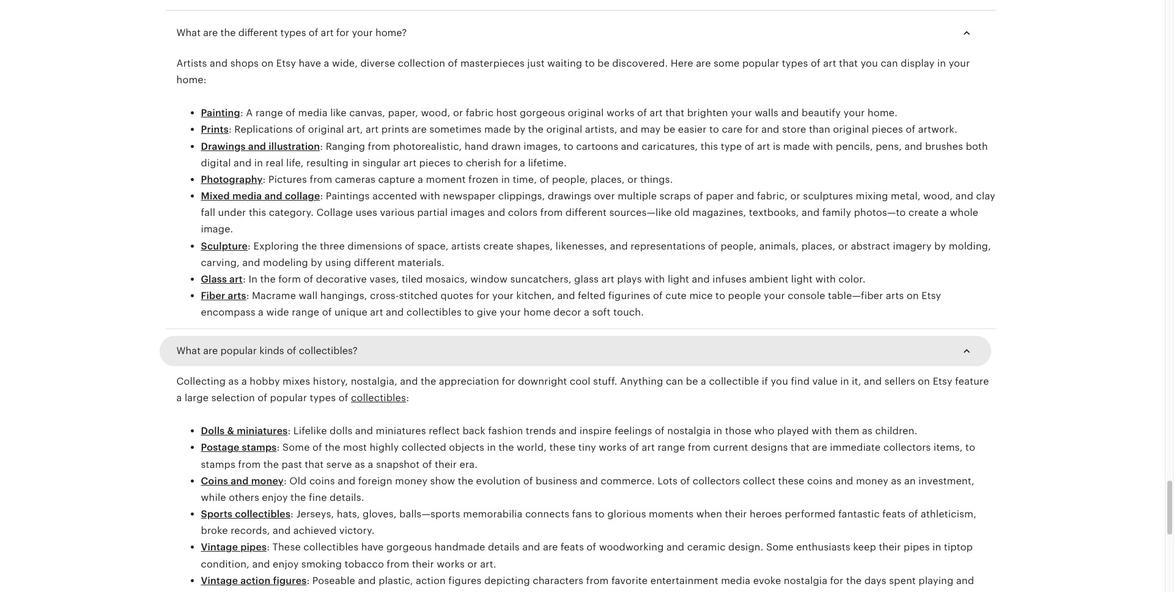 Task type: locate. For each thing, give the bounding box(es) containing it.
modeling
[[263, 257, 308, 268]]

1 vertical spatial some
[[767, 542, 794, 553]]

photography link
[[201, 174, 263, 185]]

art inside artists and shops on etsy have a wide, diverse collection of masterpieces just waiting to be discovered. here are some popular types of art that you can display in your home:
[[824, 57, 837, 69]]

money up others
[[251, 475, 284, 487]]

masterpieces
[[461, 57, 525, 69]]

playing
[[919, 575, 954, 587]]

this left type
[[701, 140, 718, 152]]

0 vertical spatial range
[[256, 107, 283, 119]]

vintage pipes
[[201, 542, 267, 553]]

: up collected
[[406, 392, 409, 404]]

for inside painting : a range of media like canvas, paper, wood, or fabric host gorgeous original works of art that brighten your walls and beautify your home. prints : replications of original art, art prints are sometimes made by the original artists, and may be easier to care for and store than original pieces of artwork.
[[746, 124, 759, 135]]

clippings,
[[498, 190, 545, 202]]

a inside : ranging from photorealistic, hand drawn images, to cartoons and caricatures, this type of art is made with pencils, pens, and brushes both digital and in real life, resulting in singular art pieces to cherish for a lifetime.
[[520, 157, 526, 169]]

home.
[[868, 107, 898, 119]]

1 horizontal spatial money
[[395, 475, 428, 487]]

collectors up when
[[693, 475, 741, 487]]

2 horizontal spatial be
[[686, 375, 698, 387]]

1 vertical spatial be
[[664, 124, 676, 135]]

1 vertical spatial what
[[177, 345, 201, 356]]

it,
[[852, 375, 862, 387]]

2 horizontal spatial by
[[935, 240, 947, 252]]

singular
[[363, 157, 401, 169]]

wood,
[[421, 107, 451, 119], [924, 190, 953, 202]]

a left wide
[[258, 307, 264, 318]]

figures inside : poseable and plastic, action figures depicting characters from favorite entertainment media evoke nostalgia for the days spent playing and imagining.
[[449, 575, 482, 587]]

woodworking
[[599, 542, 664, 553]]

can left 'display'
[[881, 57, 899, 69]]

when
[[697, 508, 723, 520]]

1 horizontal spatial some
[[767, 542, 794, 553]]

collectors
[[884, 442, 931, 454], [693, 475, 741, 487]]

in left it,
[[841, 375, 850, 387]]

1 horizontal spatial places,
[[802, 240, 836, 252]]

to
[[585, 57, 595, 69], [710, 124, 720, 135], [564, 140, 574, 152], [454, 157, 463, 169], [716, 290, 726, 302], [465, 307, 474, 318], [966, 442, 976, 454], [595, 508, 605, 520]]

2 figures from the left
[[449, 575, 482, 587]]

of inside : ranging from photorealistic, hand drawn images, to cartoons and caricatures, this type of art is made with pencils, pens, and brushes both digital and in real life, resulting in singular art pieces to cherish for a lifetime.
[[745, 140, 755, 152]]

achieved
[[293, 525, 337, 537]]

1 coins from the left
[[309, 475, 335, 487]]

the up the images,
[[528, 124, 544, 135]]

art up "wide," at the left of the page
[[321, 27, 334, 38]]

0 vertical spatial stamps
[[242, 442, 277, 454]]

on inside : macrame wall hangings, cross-stitched quotes for your kitchen, and felted figurines of cute mice to people your console table—fiber arts on etsy encompass a wide range of unique art and collectibles to give your home decor a soft touch.
[[907, 290, 919, 302]]

1 miniatures from the left
[[237, 425, 288, 437]]

1 vertical spatial these
[[779, 475, 805, 487]]

collectors down children. at right
[[884, 442, 931, 454]]

or inside painting : a range of media like canvas, paper, wood, or fabric host gorgeous original works of art that brighten your walls and beautify your home. prints : replications of original art, art prints are sometimes made by the original artists, and may be easier to care for and store than original pieces of artwork.
[[453, 107, 463, 119]]

the inside dropdown button
[[221, 27, 236, 38]]

balls—sports
[[400, 508, 461, 520]]

1 horizontal spatial people,
[[721, 240, 757, 252]]

the down old
[[291, 492, 306, 503]]

range up replications
[[256, 107, 283, 119]]

these
[[273, 542, 301, 553]]

records,
[[231, 525, 270, 537]]

0 vertical spatial made
[[485, 124, 511, 135]]

0 horizontal spatial pieces
[[419, 157, 451, 169]]

various
[[380, 207, 415, 219]]

from up coins and money link
[[238, 459, 261, 470]]

coins and money link
[[201, 475, 284, 487]]

details.
[[330, 492, 364, 503]]

touch.
[[614, 307, 644, 318]]

1 vertical spatial collectors
[[693, 475, 741, 487]]

art up beautify
[[824, 57, 837, 69]]

you inside artists and shops on etsy have a wide, diverse collection of masterpieces just waiting to be discovered. here are some popular types of art that you can display in your home:
[[861, 57, 879, 69]]

for inside : ranging from photorealistic, hand drawn images, to cartoons and caricatures, this type of art is made with pencils, pens, and brushes both digital and in real life, resulting in singular art pieces to cherish for a lifetime.
[[504, 157, 517, 169]]

nostalgia
[[668, 425, 711, 437], [784, 575, 828, 587]]

nostalgia,
[[351, 375, 398, 387]]

fabric
[[466, 107, 494, 119]]

1 pipes from the left
[[241, 542, 267, 553]]

2 horizontal spatial money
[[856, 475, 889, 487]]

2 vertical spatial works
[[437, 558, 465, 570]]

media left evoke
[[721, 575, 751, 587]]

are
[[203, 27, 218, 38], [696, 57, 711, 69], [412, 124, 427, 135], [203, 345, 218, 356], [813, 442, 828, 454], [543, 542, 558, 553]]

is
[[773, 140, 781, 152]]

0 horizontal spatial wood,
[[421, 107, 451, 119]]

1 vertical spatial you
[[771, 375, 789, 387]]

2 vertical spatial media
[[721, 575, 751, 587]]

as left 'an'
[[892, 475, 902, 487]]

0 vertical spatial this
[[701, 140, 718, 152]]

2 arts from the left
[[886, 290, 904, 302]]

0 horizontal spatial action
[[241, 575, 271, 587]]

0 vertical spatial you
[[861, 57, 879, 69]]

be inside painting : a range of media like canvas, paper, wood, or fabric host gorgeous original works of art that brighten your walls and beautify your home. prints : replications of original art, art prints are sometimes made by the original artists, and may be easier to care for and store than original pieces of artwork.
[[664, 124, 676, 135]]

some inside : these collectibles have gorgeous handmade details and are feats of woodworking and ceramic design. some enthusiasts keep their pipes in tiptop condition, and enjoy smoking tobacco from their works or art.
[[767, 542, 794, 553]]

2 money from the left
[[395, 475, 428, 487]]

etsy inside : macrame wall hangings, cross-stitched quotes for your kitchen, and felted figurines of cute mice to people your console table—fiber arts on etsy encompass a wide range of unique art and collectibles to give your home decor a soft touch.
[[922, 290, 942, 302]]

1 vertical spatial places,
[[802, 240, 836, 252]]

anything
[[620, 375, 664, 387]]

media left like
[[298, 107, 328, 119]]

collection
[[398, 57, 446, 69]]

: poseable and plastic, action figures depicting characters from favorite entertainment media evoke nostalgia for the days spent playing and imagining.
[[201, 575, 975, 592]]

0 vertical spatial what
[[177, 27, 201, 38]]

or
[[453, 107, 463, 119], [628, 174, 638, 185], [791, 190, 801, 202], [839, 240, 849, 252], [468, 558, 478, 570]]

1 vertical spatial etsy
[[922, 290, 942, 302]]

some inside : some of the most highly collected objects in the world, these tiny works of art range from current designs that are immediate collectors items, to stamps from the past that serve as a snapshot of their era.
[[283, 442, 310, 454]]

0 vertical spatial can
[[881, 57, 899, 69]]

brighten
[[687, 107, 728, 119]]

popular
[[743, 57, 780, 69], [221, 345, 257, 356], [270, 392, 307, 404]]

1 horizontal spatial nostalgia
[[784, 575, 828, 587]]

1 horizontal spatial pieces
[[872, 124, 904, 135]]

for inside : poseable and plastic, action figures depicting characters from favorite entertainment media evoke nostalgia for the days spent playing and imagining.
[[831, 575, 844, 587]]

1 money from the left
[[251, 475, 284, 487]]

1 vertical spatial range
[[292, 307, 320, 318]]

paper,
[[388, 107, 418, 119]]

their right when
[[725, 508, 747, 520]]

the inside collecting as a hobby mixes history, nostalgia, and the appreciation for downright cool stuff. anything can be a collectible if you find value in it, and sellers on etsy feature a large selection of popular types of
[[421, 375, 436, 387]]

range down wall
[[292, 307, 320, 318]]

and right it,
[[864, 375, 882, 387]]

unique
[[335, 307, 368, 318]]

and up these
[[273, 525, 291, 537]]

1 vertical spatial by
[[935, 240, 947, 252]]

2 pipes from the left
[[904, 542, 930, 553]]

0 vertical spatial pieces
[[872, 124, 904, 135]]

2 vintage from the top
[[201, 575, 238, 587]]

figures
[[273, 575, 307, 587], [449, 575, 482, 587]]

walls
[[755, 107, 779, 119]]

1 vertical spatial on
[[907, 290, 919, 302]]

: left lifelike
[[288, 425, 291, 437]]

some right design.
[[767, 542, 794, 553]]

that up easier
[[666, 107, 685, 119]]

people, inside : exploring the three dimensions of space, artists create shapes, likenesses, and representations of people, animals, places, or abstract imagery by molding, carving, and modeling by using different materials.
[[721, 240, 757, 252]]

: inside : macrame wall hangings, cross-stitched quotes for your kitchen, and felted figurines of cute mice to people your console table—fiber arts on etsy encompass a wide range of unique art and collectibles to give your home decor a soft touch.
[[246, 290, 249, 302]]

etsy left feature
[[933, 375, 953, 387]]

or left art.
[[468, 558, 478, 570]]

can inside collecting as a hobby mixes history, nostalgia, and the appreciation for downright cool stuff. anything can be a collectible if you find value in it, and sellers on etsy feature a large selection of popular types of
[[666, 375, 684, 387]]

types inside dropdown button
[[281, 27, 306, 38]]

tab panel
[[165, 11, 996, 592]]

wide
[[266, 307, 289, 318]]

miniatures
[[237, 425, 288, 437], [376, 425, 426, 437]]

to right "items,"
[[966, 442, 976, 454]]

0 vertical spatial vintage
[[201, 542, 238, 553]]

action right plastic,
[[416, 575, 446, 587]]

1 vertical spatial enjoy
[[273, 558, 299, 570]]

collectors inside : some of the most highly collected objects in the world, these tiny works of art range from current designs that are immediate collectors items, to stamps from the past that serve as a snapshot of their era.
[[884, 442, 931, 454]]

0 horizontal spatial light
[[668, 273, 690, 285]]

1 horizontal spatial action
[[416, 575, 446, 587]]

on right sellers
[[918, 375, 931, 387]]

: up resulting
[[320, 140, 323, 152]]

different down dimensions
[[354, 257, 395, 268]]

or inside : exploring the three dimensions of space, artists create shapes, likenesses, and representations of people, animals, places, or abstract imagery by molding, carving, and modeling by using different materials.
[[839, 240, 849, 252]]

0 horizontal spatial you
[[771, 375, 789, 387]]

1 vertical spatial types
[[782, 57, 809, 69]]

fantastic
[[839, 508, 880, 520]]

: macrame wall hangings, cross-stitched quotes for your kitchen, and felted figurines of cute mice to people your console table—fiber arts on etsy encompass a wide range of unique art and collectibles to give your home decor a soft touch.
[[201, 290, 942, 318]]

: inside : these collectibles have gorgeous handmade details and are feats of woodworking and ceramic design. some enthusiasts keep their pipes in tiptop condition, and enjoy smoking tobacco from their works or art.
[[267, 542, 270, 553]]

large
[[185, 392, 209, 404]]

1 horizontal spatial gorgeous
[[520, 107, 565, 119]]

paper
[[706, 190, 734, 202]]

these inside : old coins and foreign money show the evolution of business and commerce. lots of collectors collect these coins and money as an investment, while others enjoy the fine details.
[[779, 475, 805, 487]]

money up fantastic
[[856, 475, 889, 487]]

0 vertical spatial create
[[909, 207, 939, 219]]

collectibles inside : these collectibles have gorgeous handmade details and are feats of woodworking and ceramic design. some enthusiasts keep their pipes in tiptop condition, and enjoy smoking tobacco from their works or art.
[[304, 542, 359, 553]]

works down handmade
[[437, 558, 465, 570]]

their up show
[[435, 459, 457, 470]]

1 vertical spatial create
[[484, 240, 514, 252]]

2 horizontal spatial different
[[566, 207, 607, 219]]

places, up 'over'
[[591, 174, 625, 185]]

figures down these
[[273, 575, 307, 587]]

0 vertical spatial different
[[238, 27, 278, 38]]

range inside : macrame wall hangings, cross-stitched quotes for your kitchen, and felted figurines of cute mice to people your console table—fiber arts on etsy encompass a wide range of unique art and collectibles to give your home decor a soft touch.
[[292, 307, 320, 318]]

plays
[[617, 273, 642, 285]]

or up sometimes on the left of page
[[453, 107, 463, 119]]

types inside collecting as a hobby mixes history, nostalgia, and the appreciation for downright cool stuff. anything can be a collectible if you find value in it, and sellers on etsy feature a large selection of popular types of
[[310, 392, 336, 404]]

1 vertical spatial people,
[[721, 240, 757, 252]]

images,
[[524, 140, 561, 152]]

stamps
[[242, 442, 277, 454], [201, 459, 236, 470]]

a inside artists and shops on etsy have a wide, diverse collection of masterpieces just waiting to be discovered. here are some popular types of art that you can display in your home:
[[324, 57, 329, 69]]

for inside collecting as a hobby mixes history, nostalgia, and the appreciation for downright cool stuff. anything can be a collectible if you find value in it, and sellers on etsy feature a large selection of popular types of
[[502, 375, 516, 387]]

0 vertical spatial by
[[514, 124, 526, 135]]

both
[[966, 140, 989, 152]]

0 horizontal spatial be
[[598, 57, 610, 69]]

original down like
[[308, 124, 344, 135]]

downright
[[518, 375, 567, 387]]

ambient
[[750, 273, 789, 285]]

ranging
[[326, 140, 365, 152]]

0 vertical spatial feats
[[883, 508, 906, 520]]

these down dolls & miniatures : lifelike dolls and miniatures reflect back fashion trends and inspire feelings of nostalgia in those who played with them as children. at the bottom of the page
[[550, 442, 576, 454]]

1 vertical spatial gorgeous
[[387, 542, 432, 553]]

1 vertical spatial stamps
[[201, 459, 236, 470]]

digital
[[201, 157, 231, 169]]

as inside collecting as a hobby mixes history, nostalgia, and the appreciation for downright cool stuff. anything can be a collectible if you find value in it, and sellers on etsy feature a large selection of popular types of
[[229, 375, 239, 387]]

that down played
[[791, 442, 810, 454]]

the up shops
[[221, 27, 236, 38]]

likenesses,
[[556, 240, 608, 252]]

nostalgia down the enthusiasts
[[784, 575, 828, 587]]

gorgeous inside : these collectibles have gorgeous handmade details and are feats of woodworking and ceramic design. some enthusiasts keep their pipes in tiptop condition, and enjoy smoking tobacco from their works or art.
[[387, 542, 432, 553]]

their inside : some of the most highly collected objects in the world, these tiny works of art range from current designs that are immediate collectors items, to stamps from the past that serve as a snapshot of their era.
[[435, 459, 457, 470]]

keep
[[854, 542, 877, 553]]

your left home?
[[352, 27, 373, 38]]

are inside artists and shops on etsy have a wide, diverse collection of masterpieces just waiting to be discovered. here are some popular types of art that you can display in your home:
[[696, 57, 711, 69]]

from inside : these collectibles have gorgeous handmade details and are feats of woodworking and ceramic design. some enthusiasts keep their pipes in tiptop condition, and enjoy smoking tobacco from their works or art.
[[387, 558, 409, 570]]

space,
[[418, 240, 449, 252]]

art right glass
[[602, 273, 615, 285]]

to left give in the left bottom of the page
[[465, 307, 474, 318]]

to down brighten
[[710, 124, 720, 135]]

2 vertical spatial popular
[[270, 392, 307, 404]]

pieces inside : ranging from photorealistic, hand drawn images, to cartoons and caricatures, this type of art is made with pencils, pens, and brushes both digital and in real life, resulting in singular art pieces to cherish for a lifetime.
[[419, 157, 451, 169]]

1 horizontal spatial arts
[[886, 290, 904, 302]]

0 horizontal spatial collectors
[[693, 475, 741, 487]]

2 vertical spatial types
[[310, 392, 336, 404]]

2 vertical spatial on
[[918, 375, 931, 387]]

have up tobacco
[[361, 542, 384, 553]]

range inside : some of the most highly collected objects in the world, these tiny works of art range from current designs that are immediate collectors items, to stamps from the past that serve as a snapshot of their era.
[[658, 442, 686, 454]]

0 vertical spatial media
[[298, 107, 328, 119]]

1 horizontal spatial by
[[514, 124, 526, 135]]

0 horizontal spatial made
[[485, 124, 511, 135]]

: jerseys, hats, gloves, balls—sports memorabilia connects fans to glorious moments when their heroes performed fantastic feats of athleticism, broke records, and achieved victory.
[[201, 508, 977, 537]]

1 horizontal spatial stamps
[[242, 442, 277, 454]]

1 horizontal spatial collectors
[[884, 442, 931, 454]]

their inside : jerseys, hats, gloves, balls—sports memorabilia connects fans to glorious moments when their heroes performed fantastic feats of athleticism, broke records, and achieved victory.
[[725, 508, 747, 520]]

: old coins and foreign money show the evolution of business and commerce. lots of collectors collect these coins and money as an investment, while others enjoy the fine details.
[[201, 475, 975, 503]]

on inside collecting as a hobby mixes history, nostalgia, and the appreciation for downright cool stuff. anything can be a collectible if you find value in it, and sellers on etsy feature a large selection of popular types of
[[918, 375, 931, 387]]

miniatures up highly
[[376, 425, 426, 437]]

: left exploring
[[248, 240, 251, 252]]

: up collage
[[320, 190, 323, 202]]

1 horizontal spatial media
[[298, 107, 328, 119]]

and up others
[[231, 475, 249, 487]]

with down than
[[813, 140, 834, 152]]

on right shops
[[262, 57, 274, 69]]

etsy inside collecting as a hobby mixes history, nostalgia, and the appreciation for downright cool stuff. anything can be a collectible if you find value in it, and sellers on etsy feature a large selection of popular types of
[[933, 375, 953, 387]]

that up beautify
[[839, 57, 858, 69]]

3 money from the left
[[856, 475, 889, 487]]

1 vertical spatial can
[[666, 375, 684, 387]]

: left jerseys, at the bottom of the page
[[291, 508, 294, 520]]

1 vintage from the top
[[201, 542, 238, 553]]

1 horizontal spatial range
[[292, 307, 320, 318]]

representations
[[631, 240, 706, 252]]

and up store
[[782, 107, 799, 119]]

1 horizontal spatial made
[[784, 140, 810, 152]]

works inside : these collectibles have gorgeous handmade details and are feats of woodworking and ceramic design. some enthusiasts keep their pipes in tiptop condition, and enjoy smoking tobacco from their works or art.
[[437, 558, 465, 570]]

these inside : some of the most highly collected objects in the world, these tiny works of art range from current designs that are immediate collectors items, to stamps from the past that serve as a snapshot of their era.
[[550, 442, 576, 454]]

etsy down imagery
[[922, 290, 942, 302]]

0 vertical spatial types
[[281, 27, 306, 38]]

in left real
[[254, 157, 263, 169]]

create inside : exploring the three dimensions of space, artists create shapes, likenesses, and representations of people, animals, places, or abstract imagery by molding, carving, and modeling by using different materials.
[[484, 240, 514, 252]]

0 vertical spatial wood,
[[421, 107, 451, 119]]

1 vertical spatial this
[[249, 207, 266, 219]]

2 horizontal spatial types
[[782, 57, 809, 69]]

0 horizontal spatial places,
[[591, 174, 625, 185]]

have left "wide," at the left of the page
[[299, 57, 321, 69]]

sculptures
[[804, 190, 854, 202]]

: inside : ranging from photorealistic, hand drawn images, to cartoons and caricatures, this type of art is made with pencils, pens, and brushes both digital and in real life, resulting in singular art pieces to cherish for a lifetime.
[[320, 140, 323, 152]]

: down "in"
[[246, 290, 249, 302]]

0 horizontal spatial pipes
[[241, 542, 267, 553]]

: some of the most highly collected objects in the world, these tiny works of art range from current designs that are immediate collectors items, to stamps from the past that serve as a snapshot of their era.
[[201, 442, 976, 470]]

feats inside : these collectibles have gorgeous handmade details and are feats of woodworking and ceramic design. some enthusiasts keep their pipes in tiptop condition, and enjoy smoking tobacco from their works or art.
[[561, 542, 584, 553]]

are inside : some of the most highly collected objects in the world, these tiny works of art range from current designs that are immediate collectors items, to stamps from the past that serve as a snapshot of their era.
[[813, 442, 828, 454]]

2 horizontal spatial media
[[721, 575, 751, 587]]

glass
[[575, 273, 599, 285]]

2 action from the left
[[416, 575, 446, 587]]

beautify
[[802, 107, 841, 119]]

a inside : some of the most highly collected objects in the world, these tiny works of art range from current designs that are immediate collectors items, to stamps from the past that serve as a snapshot of their era.
[[368, 459, 374, 470]]

range inside painting : a range of media like canvas, paper, wood, or fabric host gorgeous original works of art that brighten your walls and beautify your home. prints : replications of original art, art prints are sometimes made by the original artists, and may be easier to care for and store than original pieces of artwork.
[[256, 107, 283, 119]]

0 vertical spatial some
[[283, 442, 310, 454]]

coins up fine
[[309, 475, 335, 487]]

with up console
[[816, 273, 836, 285]]

1 vertical spatial wood,
[[924, 190, 953, 202]]

media up under
[[232, 190, 262, 202]]

0 horizontal spatial money
[[251, 475, 284, 487]]

0 vertical spatial collectors
[[884, 442, 931, 454]]

0 vertical spatial these
[[550, 442, 576, 454]]

people, up infuses
[[721, 240, 757, 252]]

0 vertical spatial on
[[262, 57, 274, 69]]

pipes down records,
[[241, 542, 267, 553]]

reflect
[[429, 425, 460, 437]]

drawings
[[201, 140, 246, 152]]

can
[[881, 57, 899, 69], [666, 375, 684, 387]]

0 vertical spatial people,
[[552, 174, 588, 185]]

of
[[309, 27, 318, 38], [448, 57, 458, 69], [811, 57, 821, 69], [286, 107, 296, 119], [638, 107, 647, 119], [296, 124, 306, 135], [906, 124, 916, 135], [745, 140, 755, 152], [540, 174, 550, 185], [694, 190, 704, 202], [405, 240, 415, 252], [709, 240, 718, 252], [304, 273, 313, 285], [653, 290, 663, 302], [322, 307, 332, 318], [287, 345, 296, 356], [258, 392, 268, 404], [339, 392, 348, 404], [655, 425, 665, 437], [313, 442, 322, 454], [630, 442, 639, 454], [423, 459, 432, 470], [524, 475, 533, 487], [681, 475, 690, 487], [909, 508, 919, 520], [587, 542, 597, 553]]

athleticism,
[[921, 508, 977, 520]]

cool
[[570, 375, 591, 387]]

1 horizontal spatial types
[[310, 392, 336, 404]]

as up selection
[[229, 375, 239, 387]]

: inside : some of the most highly collected objects in the world, these tiny works of art range from current designs that are immediate collectors items, to stamps from the past that serve as a snapshot of their era.
[[277, 442, 280, 454]]

discovered.
[[613, 57, 668, 69]]

1 figures from the left
[[273, 575, 307, 587]]

create down metal,
[[909, 207, 939, 219]]

a left "wide," at the left of the page
[[324, 57, 329, 69]]

for up "wide," at the left of the page
[[336, 27, 349, 38]]

0 horizontal spatial media
[[232, 190, 262, 202]]

1 horizontal spatial wood,
[[924, 190, 953, 202]]

hobby
[[250, 375, 280, 387]]

waiting
[[548, 57, 583, 69]]

tab list
[[165, 10, 996, 11]]

1 horizontal spatial this
[[701, 140, 718, 152]]

popular right some
[[743, 57, 780, 69]]

window
[[471, 273, 508, 285]]

from inside : poseable and plastic, action figures depicting characters from favorite entertainment media evoke nostalgia for the days spent playing and imagining.
[[586, 575, 609, 587]]

art down cross-
[[370, 307, 383, 318]]

0 horizontal spatial feats
[[561, 542, 584, 553]]

0 vertical spatial gorgeous
[[520, 107, 565, 119]]

2 what from the top
[[177, 345, 201, 356]]

2 vertical spatial range
[[658, 442, 686, 454]]

for
[[336, 27, 349, 38], [746, 124, 759, 135], [504, 157, 517, 169], [476, 290, 490, 302], [502, 375, 516, 387], [831, 575, 844, 587]]

coins up 'performed'
[[808, 475, 833, 487]]

enjoy inside : old coins and foreign money show the evolution of business and commerce. lots of collectors collect these coins and money as an investment, while others enjoy the fine details.
[[262, 492, 288, 503]]

or right the fabric,
[[791, 190, 801, 202]]

collectibles :
[[351, 392, 409, 404]]

what
[[177, 27, 201, 38], [177, 345, 201, 356]]

etsy
[[276, 57, 296, 69], [922, 290, 942, 302], [933, 375, 953, 387]]

1 horizontal spatial popular
[[270, 392, 307, 404]]

: down dolls & miniatures link
[[277, 442, 280, 454]]

0 horizontal spatial create
[[484, 240, 514, 252]]

1 vertical spatial vintage
[[201, 575, 238, 587]]

for inside : macrame wall hangings, cross-stitched quotes for your kitchen, and felted figurines of cute mice to people your console table—fiber arts on etsy encompass a wide range of unique art and collectibles to give your home decor a soft touch.
[[476, 290, 490, 302]]

coins
[[201, 475, 228, 487]]

pens,
[[876, 140, 902, 152]]

0 horizontal spatial people,
[[552, 174, 588, 185]]

1 horizontal spatial different
[[354, 257, 395, 268]]

1 horizontal spatial feats
[[883, 508, 906, 520]]

wood, up whole
[[924, 190, 953, 202]]

2 vertical spatial be
[[686, 375, 698, 387]]

what are the different types of art for your home?
[[177, 27, 407, 38]]

0 vertical spatial etsy
[[276, 57, 296, 69]]

2 vertical spatial etsy
[[933, 375, 953, 387]]

made inside painting : a range of media like canvas, paper, wood, or fabric host gorgeous original works of art that brighten your walls and beautify your home. prints : replications of original art, art prints are sometimes made by the original artists, and may be easier to care for and store than original pieces of artwork.
[[485, 124, 511, 135]]

: exploring the three dimensions of space, artists create shapes, likenesses, and representations of people, animals, places, or abstract imagery by molding, carving, and modeling by using different materials.
[[201, 240, 992, 268]]

action
[[241, 575, 271, 587], [416, 575, 446, 587]]

2 coins from the left
[[808, 475, 833, 487]]

0 horizontal spatial by
[[311, 257, 323, 268]]

light up cute on the right of the page
[[668, 273, 690, 285]]

you inside collecting as a hobby mixes history, nostalgia, and the appreciation for downright cool stuff. anything can be a collectible if you find value in it, and sellers on etsy feature a large selection of popular types of
[[771, 375, 789, 387]]

and up mice
[[692, 273, 710, 285]]

stamps down dolls & miniatures link
[[242, 442, 277, 454]]

what for what are the different types of art for your home?
[[177, 27, 201, 38]]

wall
[[299, 290, 318, 302]]

2 horizontal spatial popular
[[743, 57, 780, 69]]

with left the them
[[812, 425, 833, 437]]

and right playing at the right bottom of page
[[957, 575, 975, 587]]

2 vertical spatial different
[[354, 257, 395, 268]]

1 what from the top
[[177, 27, 201, 38]]

a up foreign
[[368, 459, 374, 470]]

arts inside : macrame wall hangings, cross-stitched quotes for your kitchen, and felted figurines of cute mice to people your console table—fiber arts on etsy encompass a wide range of unique art and collectibles to give your home decor a soft touch.
[[886, 290, 904, 302]]

value
[[813, 375, 838, 387]]

1 horizontal spatial create
[[909, 207, 939, 219]]



Task type: vqa. For each thing, say whether or not it's contained in the screenshot.
are inside Artists And Shops On Etsy Have A Wide, Diverse Collection Of Masterpieces Just Waiting To Be Discovered. Here Are Some Popular Types Of Art That You Can Display In Your Home:
yes



Task type: describe. For each thing, give the bounding box(es) containing it.
media inside : poseable and plastic, action figures depicting characters from favorite entertainment media evoke nostalgia for the days spent playing and imagining.
[[721, 575, 751, 587]]

those
[[725, 425, 752, 437]]

coins and money
[[201, 475, 284, 487]]

colors
[[508, 207, 538, 219]]

1 vertical spatial media
[[232, 190, 262, 202]]

to down infuses
[[716, 290, 726, 302]]

the left past on the bottom left of the page
[[264, 459, 279, 470]]

depicting
[[485, 575, 530, 587]]

partial
[[417, 207, 448, 219]]

what are popular kinds of collectibles?
[[177, 345, 358, 356]]

to up moment
[[454, 157, 463, 169]]

favorite
[[612, 575, 648, 587]]

: left "in"
[[243, 273, 246, 285]]

materials.
[[398, 257, 445, 268]]

collectibles up records,
[[235, 508, 291, 520]]

and right paper
[[737, 190, 755, 202]]

care
[[722, 124, 743, 135]]

to inside painting : a range of media like canvas, paper, wood, or fabric host gorgeous original works of art that brighten your walls and beautify your home. prints : replications of original art, art prints are sometimes made by the original artists, and may be easier to care for and store than original pieces of artwork.
[[710, 124, 720, 135]]

stamps inside : some of the most highly collected objects in the world, these tiny works of art range from current designs that are immediate collectors items, to stamps from the past that serve as a snapshot of their era.
[[201, 459, 236, 470]]

replications
[[235, 124, 293, 135]]

: up mixed media and collage link
[[263, 174, 266, 185]]

ceramic
[[687, 542, 726, 553]]

made inside : ranging from photorealistic, hand drawn images, to cartoons and caricatures, this type of art is made with pencils, pens, and brushes both digital and in real life, resulting in singular art pieces to cherish for a lifetime.
[[784, 140, 810, 152]]

original up pencils,
[[833, 124, 870, 135]]

are up collecting
[[203, 345, 218, 356]]

illustration
[[269, 140, 320, 152]]

artists,
[[585, 124, 618, 135]]

tiptop
[[944, 542, 973, 553]]

2 vertical spatial by
[[311, 257, 323, 268]]

and left ceramic
[[667, 542, 685, 553]]

encompass
[[201, 307, 256, 318]]

and left may
[[620, 124, 638, 135]]

fall
[[201, 207, 215, 219]]

or inside : paintings accented with newspaper clippings, drawings over multiple scraps of paper and fabric, or sculptures mixing metal, wood, and clay fall under this category. collage uses various partial images and colors from different sources—like old magazines, textbooks, and family photos—to create a whole image.
[[791, 190, 801, 202]]

their up plastic,
[[412, 558, 434, 570]]

dolls
[[201, 425, 225, 437]]

lifelike
[[294, 425, 327, 437]]

collectibles inside : macrame wall hangings, cross-stitched quotes for your kitchen, and felted figurines of cute mice to people your console table—fiber arts on etsy encompass a wide range of unique art and collectibles to give your home decor a soft touch.
[[407, 307, 462, 318]]

sculpture link
[[201, 240, 248, 252]]

fabric,
[[757, 190, 788, 202]]

three
[[320, 240, 345, 252]]

and left colors
[[488, 207, 506, 219]]

from left current
[[688, 442, 711, 454]]

art inside dropdown button
[[321, 27, 334, 38]]

by inside painting : a range of media like canvas, paper, wood, or fabric host gorgeous original works of art that brighten your walls and beautify your home. prints : replications of original art, art prints are sometimes made by the original artists, and may be easier to care for and store than original pieces of artwork.
[[514, 124, 526, 135]]

mice
[[690, 290, 713, 302]]

and up "in"
[[242, 257, 260, 268]]

vintage for vintage pipes
[[201, 542, 238, 553]]

can inside artists and shops on etsy have a wide, diverse collection of masterpieces just waiting to be discovered. here are some popular types of art that you can display in your home:
[[881, 57, 899, 69]]

your down the ambient
[[764, 290, 785, 302]]

that inside artists and shops on etsy have a wide, diverse collection of masterpieces just waiting to be discovered. here are some popular types of art that you can display in your home:
[[839, 57, 858, 69]]

and right "cartoons"
[[621, 140, 639, 152]]

places, inside : exploring the three dimensions of space, artists create shapes, likenesses, and representations of people, animals, places, or abstract imagery by molding, carving, and modeling by using different materials.
[[802, 240, 836, 252]]

and right pens,
[[905, 140, 923, 152]]

and down pictures
[[265, 190, 283, 202]]

host
[[496, 107, 517, 119]]

your inside artists and shops on etsy have a wide, diverse collection of masterpieces just waiting to be discovered. here are some popular types of art that you can display in your home:
[[949, 57, 971, 69]]

the right "in"
[[260, 273, 276, 285]]

works inside painting : a range of media like canvas, paper, wood, or fabric host gorgeous original works of art that brighten your walls and beautify your home. prints : replications of original art, art prints are sometimes made by the original artists, and may be easier to care for and store than original pieces of artwork.
[[607, 107, 635, 119]]

: inside : old coins and foreign money show the evolution of business and commerce. lots of collectors collect these coins and money as an investment, while others enjoy the fine details.
[[284, 475, 287, 487]]

memorabilia
[[463, 508, 523, 520]]

pipes inside : these collectibles have gorgeous handmade details and are feats of woodworking and ceramic design. some enthusiasts keep their pipes in tiptop condition, and enjoy smoking tobacco from their works or art.
[[904, 542, 930, 553]]

to inside : jerseys, hats, gloves, balls—sports memorabilia connects fans to glorious moments when their heroes performed fantastic feats of athleticism, broke records, and achieved victory.
[[595, 508, 605, 520]]

smoking
[[302, 558, 342, 570]]

era.
[[460, 459, 478, 470]]

tab panel containing what are the different types of art for your home?
[[165, 11, 996, 592]]

the inside : poseable and plastic, action figures depicting characters from favorite entertainment media evoke nostalgia for the days spent playing and imagining.
[[847, 575, 862, 587]]

metal,
[[891, 190, 921, 202]]

evoke
[[754, 575, 782, 587]]

media inside painting : a range of media like canvas, paper, wood, or fabric host gorgeous original works of art that brighten your walls and beautify your home. prints : replications of original art, art prints are sometimes made by the original artists, and may be easier to care for and store than original pieces of artwork.
[[298, 107, 328, 119]]

using
[[325, 257, 351, 268]]

old
[[675, 207, 690, 219]]

: left a
[[240, 107, 243, 119]]

original up the images,
[[547, 124, 583, 135]]

the inside : exploring the three dimensions of space, artists create shapes, likenesses, and representations of people, animals, places, or abstract imagery by molding, carving, and modeling by using different materials.
[[302, 240, 317, 252]]

imagining.
[[201, 592, 252, 592]]

the down the fashion
[[499, 442, 514, 454]]

and up vintage action figures
[[252, 558, 270, 570]]

sellers
[[885, 375, 916, 387]]

nostalgia inside : poseable and plastic, action figures depicting characters from favorite entertainment media evoke nostalgia for the days spent playing and imagining.
[[784, 575, 828, 587]]

who
[[755, 425, 775, 437]]

in left time, at the left top of the page
[[501, 174, 510, 185]]

types inside artists and shops on etsy have a wide, diverse collection of masterpieces just waiting to be discovered. here are some popular types of art that you can display in your home:
[[782, 57, 809, 69]]

animals,
[[760, 240, 799, 252]]

prints
[[382, 124, 409, 135]]

a left large
[[177, 392, 182, 404]]

your right give in the left bottom of the page
[[500, 307, 521, 318]]

type
[[721, 140, 742, 152]]

and up the photography
[[234, 157, 252, 169]]

different inside : paintings accented with newspaper clippings, drawings over multiple scraps of paper and fabric, or sculptures mixing metal, wood, and clay fall under this category. collage uses various partial images and colors from different sources—like old magazines, textbooks, and family photos—to create a whole image.
[[566, 207, 607, 219]]

and down immediate
[[836, 475, 854, 487]]

enjoy inside : these collectibles have gorgeous handmade details and are feats of woodworking and ceramic design. some enthusiasts keep their pipes in tiptop condition, and enjoy smoking tobacco from their works or art.
[[273, 558, 299, 570]]

or up multiple
[[628, 174, 638, 185]]

a up selection
[[242, 375, 247, 387]]

with inside : ranging from photorealistic, hand drawn images, to cartoons and caricatures, this type of art is made with pencils, pens, and brushes both digital and in real life, resulting in singular art pieces to cherish for a lifetime.
[[813, 140, 834, 152]]

popular inside artists and shops on etsy have a wide, diverse collection of masterpieces just waiting to be discovered. here are some popular types of art that you can display in your home:
[[743, 57, 780, 69]]

in left those
[[714, 425, 723, 437]]

as right the them
[[863, 425, 873, 437]]

fashion
[[488, 425, 523, 437]]

that right past on the bottom left of the page
[[305, 459, 324, 470]]

current
[[714, 442, 749, 454]]

: up drawings
[[229, 124, 232, 135]]

from down resulting
[[310, 174, 332, 185]]

pictures
[[269, 174, 307, 185]]

cross-
[[370, 290, 399, 302]]

and down sculptures
[[802, 207, 820, 219]]

your down window
[[493, 290, 514, 302]]

the down era.
[[458, 475, 474, 487]]

: inside : paintings accented with newspaper clippings, drawings over multiple scraps of paper and fabric, or sculptures mixing metal, wood, and clay fall under this category. collage uses various partial images and colors from different sources—like old magazines, textbooks, and family photos—to create a whole image.
[[320, 190, 323, 202]]

are up "artists" at the left top of page
[[203, 27, 218, 38]]

are inside : these collectibles have gorgeous handmade details and are feats of woodworking and ceramic design. some enthusiasts keep their pipes in tiptop condition, and enjoy smoking tobacco from their works or art.
[[543, 542, 558, 553]]

figurines
[[609, 290, 651, 302]]

fiber arts
[[201, 290, 246, 302]]

be inside collecting as a hobby mixes history, nostalgia, and the appreciation for downright cool stuff. anything can be a collectible if you find value in it, and sellers on etsy feature a large selection of popular types of
[[686, 375, 698, 387]]

and inside artists and shops on etsy have a wide, diverse collection of masterpieces just waiting to be discovered. here are some popular types of art that you can display in your home:
[[210, 57, 228, 69]]

: inside : jerseys, hats, gloves, balls—sports memorabilia connects fans to glorious moments when their heroes performed fantastic feats of athleticism, broke records, and achieved victory.
[[291, 508, 294, 520]]

as inside : old coins and foreign money show the evolution of business and commerce. lots of collectors collect these coins and money as an investment, while others enjoy the fine details.
[[892, 475, 902, 487]]

feelings
[[615, 425, 653, 437]]

exploring
[[254, 240, 299, 252]]

collecting as a hobby mixes history, nostalgia, and the appreciation for downright cool stuff. anything can be a collectible if you find value in it, and sellers on etsy feature a large selection of popular types of
[[177, 375, 990, 404]]

art up capture
[[404, 157, 417, 169]]

and up details.
[[338, 475, 356, 487]]

have inside artists and shops on etsy have a wide, diverse collection of masterpieces just waiting to be discovered. here are some popular types of art that you can display in your home:
[[299, 57, 321, 69]]

most
[[343, 442, 367, 454]]

sources—like
[[610, 207, 672, 219]]

wood, inside : paintings accented with newspaper clippings, drawings over multiple scraps of paper and fabric, or sculptures mixing metal, wood, and clay fall under this category. collage uses various partial images and colors from different sources—like old magazines, textbooks, and family photos—to create a whole image.
[[924, 190, 953, 202]]

2 light from the left
[[792, 273, 813, 285]]

from inside : paintings accented with newspaper clippings, drawings over multiple scraps of paper and fabric, or sculptures mixing metal, wood, and clay fall under this category. collage uses various partial images and colors from different sources—like old magazines, textbooks, and family photos—to create a whole image.
[[541, 207, 563, 219]]

for inside dropdown button
[[336, 27, 349, 38]]

fine
[[309, 492, 327, 503]]

your left home.
[[844, 107, 865, 119]]

1 light from the left
[[668, 273, 690, 285]]

what for what are popular kinds of collectibles?
[[177, 345, 201, 356]]

vintage for vintage action figures
[[201, 575, 238, 587]]

and up decor
[[558, 290, 576, 302]]

what are popular kinds of collectibles? button
[[165, 336, 985, 366]]

home?
[[376, 27, 407, 38]]

art up may
[[650, 107, 663, 119]]

gorgeous inside painting : a range of media like canvas, paper, wood, or fabric host gorgeous original works of art that brighten your walls and beautify your home. prints : replications of original art, art prints are sometimes made by the original artists, and may be easier to care for and store than original pieces of artwork.
[[520, 107, 565, 119]]

like
[[330, 107, 347, 119]]

characters
[[533, 575, 584, 587]]

and down cross-
[[386, 307, 404, 318]]

jerseys,
[[296, 508, 334, 520]]

pencils,
[[836, 140, 874, 152]]

mixes
[[283, 375, 310, 387]]

: inside : exploring the three dimensions of space, artists create shapes, likenesses, and representations of people, animals, places, or abstract imagery by molding, carving, and modeling by using different materials.
[[248, 240, 251, 252]]

have inside : these collectibles have gorgeous handmade details and are feats of woodworking and ceramic design. some enthusiasts keep their pipes in tiptop condition, and enjoy smoking tobacco from their works or art.
[[361, 542, 384, 553]]

original up artists,
[[568, 107, 604, 119]]

sports
[[201, 508, 233, 520]]

and up "plays"
[[610, 240, 628, 252]]

a left collectible
[[701, 375, 707, 387]]

and down tobacco
[[358, 575, 376, 587]]

in inside collecting as a hobby mixes history, nostalgia, and the appreciation for downright cool stuff. anything can be a collectible if you find value in it, and sellers on etsy feature a large selection of popular types of
[[841, 375, 850, 387]]

the up serve
[[325, 442, 341, 454]]

while
[[201, 492, 226, 503]]

and up "most"
[[355, 425, 373, 437]]

0 horizontal spatial nostalgia
[[668, 425, 711, 437]]

image.
[[201, 224, 233, 235]]

prints link
[[201, 124, 229, 135]]

resulting
[[307, 157, 349, 169]]

macrame
[[252, 290, 296, 302]]

popular inside collecting as a hobby mixes history, nostalgia, and the appreciation for downright cool stuff. anything can be a collectible if you find value in it, and sellers on etsy feature a large selection of popular types of
[[270, 392, 307, 404]]

to right the images,
[[564, 140, 574, 152]]

decor
[[554, 307, 582, 318]]

art inside : some of the most highly collected objects in the world, these tiny works of art range from current designs that are immediate collectors items, to stamps from the past that serve as a snapshot of their era.
[[642, 442, 655, 454]]

: inside : poseable and plastic, action figures depicting characters from favorite entertainment media evoke nostalgia for the days spent playing and imagining.
[[307, 575, 310, 587]]

photos—to
[[854, 207, 906, 219]]

in inside : these collectibles have gorgeous handmade details and are feats of woodworking and ceramic design. some enthusiasts keep their pipes in tiptop condition, and enjoy smoking tobacco from their works or art.
[[933, 542, 942, 553]]

and down : some of the most highly collected objects in the world, these tiny works of art range from current designs that are immediate collectors items, to stamps from the past that serve as a snapshot of their era.
[[580, 475, 598, 487]]

and down walls
[[762, 124, 780, 135]]

pieces inside painting : a range of media like canvas, paper, wood, or fabric host gorgeous original works of art that brighten your walls and beautify your home. prints : replications of original art, art prints are sometimes made by the original artists, and may be easier to care for and store than original pieces of artwork.
[[872, 124, 904, 135]]

appreciation
[[439, 375, 499, 387]]

items,
[[934, 442, 963, 454]]

art left "in"
[[229, 273, 243, 285]]

uses
[[356, 207, 378, 219]]

a left soft
[[584, 307, 590, 318]]

this inside : paintings accented with newspaper clippings, drawings over multiple scraps of paper and fabric, or sculptures mixing metal, wood, and clay fall under this category. collage uses various partial images and colors from different sources—like old magazines, textbooks, and family photos—to create a whole image.
[[249, 207, 266, 219]]

them
[[835, 425, 860, 437]]

in inside : some of the most highly collected objects in the world, these tiny works of art range from current designs that are immediate collectors items, to stamps from the past that serve as a snapshot of their era.
[[487, 442, 496, 454]]

collectors inside : old coins and foreign money show the evolution of business and commerce. lots of collectors collect these coins and money as an investment, while others enjoy the fine details.
[[693, 475, 741, 487]]

be inside artists and shops on etsy have a wide, diverse collection of masterpieces just waiting to be discovered. here are some popular types of art that you can display in your home:
[[598, 57, 610, 69]]

collectibles?
[[299, 345, 358, 356]]

etsy inside artists and shops on etsy have a wide, diverse collection of masterpieces just waiting to be discovered. here are some popular types of art that you can display in your home:
[[276, 57, 296, 69]]

art left is
[[757, 140, 771, 152]]

1 arts from the left
[[228, 290, 246, 302]]

with right "plays"
[[645, 273, 665, 285]]

designs
[[751, 442, 788, 454]]

highly
[[370, 442, 399, 454]]

and up whole
[[956, 190, 974, 202]]

family
[[823, 207, 852, 219]]

1 action from the left
[[241, 575, 271, 587]]

in up cameras
[[351, 157, 360, 169]]

infuses
[[713, 273, 747, 285]]

in inside artists and shops on etsy have a wide, diverse collection of masterpieces just waiting to be discovered. here are some popular types of art that you can display in your home:
[[938, 57, 947, 69]]

your up care
[[731, 107, 752, 119]]

what are the different types of art for your home? button
[[165, 18, 985, 47]]

stitched
[[399, 290, 438, 302]]

the inside painting : a range of media like canvas, paper, wood, or fabric host gorgeous original works of art that brighten your walls and beautify your home. prints : replications of original art, art prints are sometimes made by the original artists, and may be easier to care for and store than original pieces of artwork.
[[528, 124, 544, 135]]

art right art,
[[366, 124, 379, 135]]

that inside painting : a range of media like canvas, paper, wood, or fabric host gorgeous original works of art that brighten your walls and beautify your home. prints : replications of original art, art prints are sometimes made by the original artists, and may be easier to care for and store than original pieces of artwork.
[[666, 107, 685, 119]]

an
[[905, 475, 916, 487]]

and right "details"
[[523, 542, 541, 553]]

different inside dropdown button
[[238, 27, 278, 38]]

collage
[[317, 207, 353, 219]]

your inside the what are the different types of art for your home? dropdown button
[[352, 27, 373, 38]]

drawn
[[492, 140, 521, 152]]

as inside : some of the most highly collected objects in the world, these tiny works of art range from current designs that are immediate collectors items, to stamps from the past that serve as a snapshot of their era.
[[355, 459, 365, 470]]

collect
[[743, 475, 776, 487]]

and inside : jerseys, hats, gloves, balls—sports memorabilia connects fans to glorious moments when their heroes performed fantastic feats of athleticism, broke records, and achieved victory.
[[273, 525, 291, 537]]

magazines,
[[693, 207, 747, 219]]

works inside : some of the most highly collected objects in the world, these tiny works of art range from current designs that are immediate collectors items, to stamps from the past that serve as a snapshot of their era.
[[599, 442, 627, 454]]

hangings,
[[320, 290, 367, 302]]

and down replications
[[248, 140, 266, 152]]

and up "collectibles :"
[[400, 375, 418, 387]]

collectibles down the nostalgia,
[[351, 392, 406, 404]]

0 vertical spatial places,
[[591, 174, 625, 185]]

2 miniatures from the left
[[376, 425, 426, 437]]

popular inside dropdown button
[[221, 345, 257, 356]]

performed
[[785, 508, 836, 520]]

from inside : ranging from photorealistic, hand drawn images, to cartoons and caricatures, this type of art is made with pencils, pens, and brushes both digital and in real life, resulting in singular art pieces to cherish for a lifetime.
[[368, 140, 391, 152]]

with inside : paintings accented with newspaper clippings, drawings over multiple scraps of paper and fabric, or sculptures mixing metal, wood, and clay fall under this category. collage uses various partial images and colors from different sources—like old magazines, textbooks, and family photos—to create a whole image.
[[420, 190, 440, 202]]

their right keep
[[879, 542, 901, 553]]

or inside : these collectibles have gorgeous handmade details and are feats of woodworking and ceramic design. some enthusiasts keep their pipes in tiptop condition, and enjoy smoking tobacco from their works or art.
[[468, 558, 478, 570]]

feats inside : jerseys, hats, gloves, balls—sports memorabilia connects fans to glorious moments when their heroes performed fantastic feats of athleticism, broke records, and achieved victory.
[[883, 508, 906, 520]]

a right capture
[[418, 174, 423, 185]]

photography
[[201, 174, 263, 185]]

art,
[[347, 124, 363, 135]]

drawings and illustration link
[[201, 140, 320, 152]]

create inside : paintings accented with newspaper clippings, drawings over multiple scraps of paper and fabric, or sculptures mixing metal, wood, and clay fall under this category. collage uses various partial images and colors from different sources—like old magazines, textbooks, and family photos—to create a whole image.
[[909, 207, 939, 219]]

on inside artists and shops on etsy have a wide, diverse collection of masterpieces just waiting to be discovered. here are some popular types of art that you can display in your home:
[[262, 57, 274, 69]]

different inside : exploring the three dimensions of space, artists create shapes, likenesses, and representations of people, animals, places, or abstract imagery by molding, carving, and modeling by using different materials.
[[354, 257, 395, 268]]

wood, inside painting : a range of media like canvas, paper, wood, or fabric host gorgeous original works of art that brighten your walls and beautify your home. prints : replications of original art, art prints are sometimes made by the original artists, and may be easier to care for and store than original pieces of artwork.
[[421, 107, 451, 119]]

and right trends
[[559, 425, 577, 437]]



